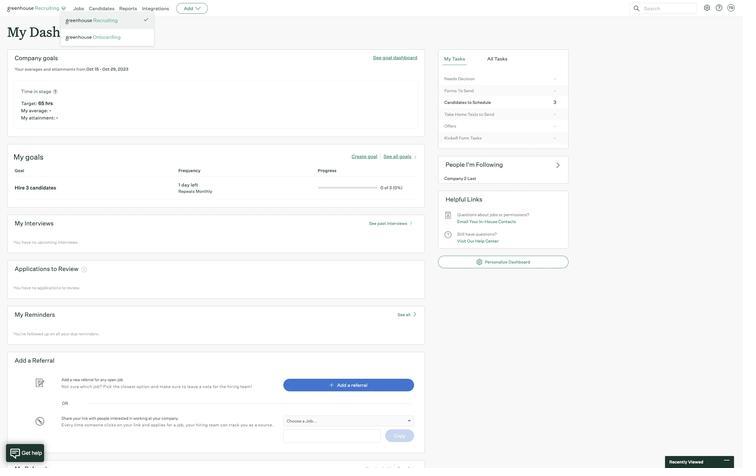 Task type: locate. For each thing, give the bounding box(es) containing it.
oct left 29,
[[102, 67, 110, 72]]

interviews
[[25, 220, 54, 227]]

1 vertical spatial hiring
[[196, 423, 208, 428]]

add for add a referral
[[15, 357, 26, 365]]

add inside add a new referral for any open job not sure which job? pick the closest option and make sure to leave a note for the hiring team!
[[62, 378, 69, 383]]

2 vertical spatial have
[[22, 286, 31, 291]]

td menu
[[61, 11, 154, 46]]

to
[[468, 100, 472, 105], [479, 112, 483, 117], [51, 265, 57, 273], [62, 286, 66, 291], [182, 384, 186, 390]]

my inside button
[[444, 56, 451, 62]]

on right the up
[[50, 332, 55, 337]]

for down company
[[167, 423, 172, 428]]

1 horizontal spatial greenhouse recruiting image
[[66, 17, 120, 24]]

on
[[50, 332, 55, 337], [117, 423, 122, 428]]

have down the "applications"
[[22, 286, 31, 291]]

0 vertical spatial goal
[[383, 55, 392, 61]]

have down my interviews
[[22, 240, 31, 245]]

1 vertical spatial and
[[151, 384, 159, 390]]

add a referral button
[[283, 379, 414, 392]]

your left in-
[[469, 219, 478, 224]]

2 vertical spatial all
[[56, 332, 60, 337]]

0 vertical spatial no
[[32, 240, 37, 245]]

1 horizontal spatial in
[[129, 417, 132, 421]]

my for reminders
[[15, 311, 23, 319]]

0 horizontal spatial tasks
[[452, 56, 465, 62]]

with
[[89, 417, 96, 421]]

1 vertical spatial candidates
[[445, 100, 467, 105]]

15
[[94, 67, 99, 72]]

2 horizontal spatial all
[[406, 312, 411, 318]]

2023
[[118, 67, 128, 72]]

0 horizontal spatial your
[[15, 67, 24, 72]]

(0%)
[[393, 185, 403, 190]]

1 vertical spatial have
[[22, 240, 31, 245]]

0 horizontal spatial company
[[15, 54, 42, 62]]

you've followed up on all your due reminders.
[[13, 332, 99, 337]]

hiring left team on the left of the page
[[196, 423, 208, 428]]

attainment:
[[29, 115, 55, 121]]

3
[[554, 99, 557, 105], [26, 185, 29, 191], [389, 185, 392, 190]]

0 horizontal spatial link
[[82, 417, 88, 421]]

greenhouse onboarding image
[[66, 35, 149, 41]]

0 vertical spatial greenhouse recruiting image
[[7, 5, 61, 12]]

the
[[113, 384, 120, 390], [220, 384, 226, 390]]

the down job
[[113, 384, 120, 390]]

link down working
[[134, 423, 141, 428]]

1 horizontal spatial send
[[484, 112, 494, 117]]

your up time
[[73, 417, 81, 421]]

hiring left the team!
[[227, 384, 239, 390]]

tab list
[[443, 53, 564, 65]]

0 horizontal spatial in
[[34, 88, 38, 94]]

my tasks button
[[443, 53, 467, 65]]

dashboard down jobs link
[[29, 23, 96, 40]]

company goals
[[15, 54, 58, 62]]

0 horizontal spatial and
[[43, 67, 51, 72]]

and down at
[[142, 423, 150, 428]]

0 vertical spatial on
[[50, 332, 55, 337]]

goal
[[383, 55, 392, 61], [368, 153, 377, 159]]

1 vertical spatial greenhouse recruiting image
[[66, 17, 120, 24]]

oct
[[86, 67, 94, 72], [102, 67, 110, 72]]

to left leave
[[182, 384, 186, 390]]

have for upcoming
[[22, 240, 31, 245]]

tasks up needs decision
[[452, 56, 465, 62]]

send down the "schedule"
[[484, 112, 494, 117]]

link
[[82, 417, 88, 421], [134, 423, 141, 428]]

candidates right jobs link
[[89, 5, 114, 11]]

my for goals
[[13, 153, 24, 162]]

your left averages
[[15, 67, 24, 72]]

see all link
[[398, 312, 417, 318]]

0 vertical spatial company
[[15, 54, 42, 62]]

2 vertical spatial for
[[167, 423, 172, 428]]

which
[[80, 384, 92, 390]]

your right at
[[153, 417, 161, 421]]

company up averages
[[15, 54, 42, 62]]

1 vertical spatial goal
[[368, 153, 377, 159]]

1 horizontal spatial goal
[[383, 55, 392, 61]]

clicks
[[104, 423, 116, 428]]

hire
[[15, 185, 25, 191]]

people
[[97, 417, 109, 421]]

tasks right form
[[470, 135, 482, 141]]

0 horizontal spatial sure
[[70, 384, 79, 390]]

1 horizontal spatial and
[[142, 423, 150, 428]]

1 oct from the left
[[86, 67, 94, 72]]

goals for my goals
[[25, 153, 44, 162]]

share
[[62, 417, 72, 421]]

for left any
[[95, 378, 99, 383]]

to inside add a new referral for any open job not sure which job? pick the closest option and make sure to leave a note for the hiring team!
[[182, 384, 186, 390]]

0 horizontal spatial dashboard
[[29, 23, 96, 40]]

your inside questions about jobs or permissions? email your in-house contacts
[[469, 219, 478, 224]]

form
[[459, 135, 469, 141]]

have inside still have questions? visit our help center
[[466, 232, 475, 237]]

goal for create
[[368, 153, 377, 159]]

1 day left repeats monthly
[[178, 182, 212, 194]]

not
[[62, 384, 69, 390]]

all tasks
[[487, 56, 508, 62]]

add inside button
[[337, 383, 347, 389]]

2 oct from the left
[[102, 67, 110, 72]]

all for see all goals
[[393, 153, 398, 159]]

1 horizontal spatial referral
[[351, 383, 368, 389]]

2 vertical spatial and
[[142, 423, 150, 428]]

0 horizontal spatial oct
[[86, 67, 94, 72]]

0 horizontal spatial greenhouse recruiting image
[[7, 5, 61, 12]]

2 horizontal spatial tasks
[[494, 56, 508, 62]]

1 horizontal spatial oct
[[102, 67, 110, 72]]

0 horizontal spatial all
[[56, 332, 60, 337]]

None text field
[[283, 430, 381, 443]]

have for applications
[[22, 286, 31, 291]]

company 2 last link
[[439, 173, 568, 184]]

1 horizontal spatial candidates
[[445, 100, 467, 105]]

all tasks button
[[486, 53, 509, 65]]

add a new referral for any open job not sure which job? pick the closest option and make sure to leave a note for the hiring team!
[[62, 378, 252, 390]]

greenhouse recruiting image down candidates link
[[66, 17, 120, 24]]

tasks right all
[[494, 56, 508, 62]]

Search text field
[[643, 4, 691, 13]]

on down interested
[[117, 423, 122, 428]]

-
[[100, 67, 102, 72], [554, 76, 556, 82], [554, 87, 556, 93], [49, 108, 52, 114], [554, 111, 556, 117], [56, 115, 58, 121], [554, 123, 556, 129], [554, 135, 556, 141]]

0 vertical spatial and
[[43, 67, 51, 72]]

0 vertical spatial link
[[82, 417, 88, 421]]

no left applications
[[32, 286, 37, 291]]

no left 'upcoming'
[[32, 240, 37, 245]]

0 vertical spatial have
[[466, 232, 475, 237]]

1 vertical spatial company
[[445, 176, 463, 181]]

pick
[[103, 384, 112, 390]]

see all
[[398, 312, 411, 318]]

in inside share your link with people interested in working at your company every time someone clicks on your link and applies for a job, your hiring team can track you as a source.
[[129, 417, 132, 421]]

tasks inside button
[[452, 56, 465, 62]]

1 horizontal spatial the
[[220, 384, 226, 390]]

questions about jobs or permissions? email your in-house contacts
[[457, 212, 529, 224]]

interviews.
[[58, 240, 79, 245]]

candidates
[[89, 5, 114, 11], [445, 100, 467, 105]]

1 no from the top
[[32, 240, 37, 245]]

you for you have no upcoming interviews.
[[13, 240, 21, 245]]

1 horizontal spatial on
[[117, 423, 122, 428]]

for right note
[[213, 384, 219, 390]]

0 vertical spatial candidates
[[89, 5, 114, 11]]

sure right make
[[172, 384, 181, 390]]

see for company goals
[[373, 55, 382, 61]]

0 vertical spatial you
[[13, 240, 21, 245]]

2 no from the top
[[32, 286, 37, 291]]

following
[[476, 161, 503, 169]]

personalize
[[485, 260, 508, 265]]

candidates to schedule
[[445, 100, 491, 105]]

in left working
[[129, 417, 132, 421]]

0 vertical spatial all
[[393, 153, 398, 159]]

1 vertical spatial on
[[117, 423, 122, 428]]

company for company 2 last
[[445, 176, 463, 181]]

see all goals
[[384, 153, 411, 159]]

0 horizontal spatial goal
[[368, 153, 377, 159]]

1 horizontal spatial for
[[167, 423, 172, 428]]

note
[[203, 384, 212, 390]]

create goal
[[352, 153, 377, 159]]

0 horizontal spatial candidates
[[89, 5, 114, 11]]

tasks for all tasks
[[494, 56, 508, 62]]

1
[[178, 182, 180, 188]]

candidates down forms to send
[[445, 100, 467, 105]]

and inside share your link with people interested in working at your company every time someone clicks on your link and applies for a job, your hiring team can track you as a source.
[[142, 423, 150, 428]]

0 horizontal spatial referral
[[81, 378, 94, 383]]

my interviews
[[15, 220, 54, 227]]

0 vertical spatial hiring
[[227, 384, 239, 390]]

link left the with
[[82, 417, 88, 421]]

applications to review
[[15, 265, 78, 273]]

no
[[32, 240, 37, 245], [32, 286, 37, 291]]

oct left 15
[[86, 67, 94, 72]]

goals for company goals
[[43, 54, 58, 62]]

reminders
[[25, 311, 55, 319]]

add inside popup button
[[184, 5, 193, 11]]

1 vertical spatial your
[[469, 219, 478, 224]]

about
[[478, 212, 489, 218]]

tasks inside button
[[494, 56, 508, 62]]

65
[[38, 100, 44, 106]]

add for add a new referral for any open job not sure which job? pick the closest option and make sure to leave a note for the hiring team!
[[62, 378, 69, 383]]

source.
[[258, 423, 274, 428]]

a inside add a referral button
[[348, 383, 350, 389]]

have up our
[[466, 232, 475, 237]]

2 horizontal spatial 3
[[554, 99, 557, 105]]

1 vertical spatial all
[[406, 312, 411, 318]]

0 horizontal spatial the
[[113, 384, 120, 390]]

1 horizontal spatial link
[[134, 423, 141, 428]]

hiring inside share your link with people interested in working at your company every time someone clicks on your link and applies for a job, your hiring team can track you as a source.
[[196, 423, 208, 428]]

see for my interviews
[[369, 221, 377, 226]]

and left make
[[151, 384, 159, 390]]

and right averages
[[43, 67, 51, 72]]

1 vertical spatial dashboard
[[509, 260, 530, 265]]

1 vertical spatial for
[[213, 384, 219, 390]]

the right note
[[220, 384, 226, 390]]

goal right create at the top left of the page
[[368, 153, 377, 159]]

greenhouse recruiting image up my dashboard
[[7, 5, 61, 12]]

0 vertical spatial dashboard
[[29, 23, 96, 40]]

greenhouse recruiting image
[[7, 5, 61, 12], [66, 17, 120, 24]]

your right job,
[[186, 423, 195, 428]]

averages
[[25, 67, 42, 72]]

1 vertical spatial no
[[32, 286, 37, 291]]

no for applications
[[32, 286, 37, 291]]

see past interviews
[[369, 221, 407, 226]]

greenhouse recruiting image inside the td menu
[[66, 17, 120, 24]]

add
[[184, 5, 193, 11], [15, 357, 26, 365], [62, 378, 69, 383], [337, 383, 347, 389]]

0 vertical spatial send
[[464, 88, 474, 93]]

0 horizontal spatial hiring
[[196, 423, 208, 428]]

1 horizontal spatial hiring
[[227, 384, 239, 390]]

all for see all
[[406, 312, 411, 318]]

progress bar
[[318, 187, 378, 189]]

integrations
[[142, 5, 169, 11]]

company left 2
[[445, 176, 463, 181]]

jobs link
[[73, 5, 84, 11]]

you've
[[13, 332, 26, 337]]

or
[[62, 401, 68, 406]]

1 horizontal spatial your
[[469, 219, 478, 224]]

my for tasks
[[444, 56, 451, 62]]

1 horizontal spatial sure
[[172, 384, 181, 390]]

all
[[487, 56, 493, 62]]

my for dashboard
[[7, 23, 26, 40]]

sure down new
[[70, 384, 79, 390]]

1 vertical spatial in
[[129, 417, 132, 421]]

candidates link
[[89, 5, 114, 11]]

1 horizontal spatial company
[[445, 176, 463, 181]]

frequency
[[178, 168, 201, 173]]

at
[[148, 417, 152, 421]]

in right time
[[34, 88, 38, 94]]

you down my interviews
[[13, 240, 21, 245]]

td button
[[726, 3, 736, 13]]

upcoming
[[37, 240, 57, 245]]

you down the "applications"
[[13, 286, 21, 291]]

your down interested
[[123, 423, 133, 428]]

visit our help center link
[[457, 238, 499, 245]]

sure
[[70, 384, 79, 390], [172, 384, 181, 390]]

2 you from the top
[[13, 286, 21, 291]]

all
[[393, 153, 398, 159], [406, 312, 411, 318], [56, 332, 60, 337]]

to left review.
[[62, 286, 66, 291]]

1 vertical spatial you
[[13, 286, 21, 291]]

goal for see
[[383, 55, 392, 61]]

open
[[108, 378, 117, 383]]

team
[[209, 423, 219, 428]]

goal left dashboard
[[383, 55, 392, 61]]

option
[[137, 384, 150, 390]]

0 horizontal spatial send
[[464, 88, 474, 93]]

1 you from the top
[[13, 240, 21, 245]]

send right to
[[464, 88, 474, 93]]

1 horizontal spatial dashboard
[[509, 260, 530, 265]]

questions?
[[476, 232, 497, 237]]

a
[[28, 357, 31, 365], [70, 378, 72, 383], [348, 383, 350, 389], [199, 384, 202, 390], [302, 419, 305, 424], [174, 423, 176, 428], [255, 423, 257, 428]]

1 horizontal spatial all
[[393, 153, 398, 159]]

personalize dashboard
[[485, 260, 530, 265]]

you have no upcoming interviews.
[[13, 240, 79, 245]]

2 horizontal spatial and
[[151, 384, 159, 390]]

tasks
[[452, 56, 465, 62], [494, 56, 508, 62], [470, 135, 482, 141]]

referral
[[81, 378, 94, 383], [351, 383, 368, 389]]

1 the from the left
[[113, 384, 120, 390]]

dashboard right personalize
[[509, 260, 530, 265]]

2 sure from the left
[[172, 384, 181, 390]]

0 horizontal spatial for
[[95, 378, 99, 383]]

2 horizontal spatial for
[[213, 384, 219, 390]]

candidates for candidates to schedule
[[445, 100, 467, 105]]

1 vertical spatial send
[[484, 112, 494, 117]]



Task type: describe. For each thing, give the bounding box(es) containing it.
tests
[[468, 112, 478, 117]]

2 the from the left
[[220, 384, 226, 390]]

see goal dashboard link
[[373, 55, 417, 61]]

personalize dashboard link
[[438, 256, 569, 269]]

and inside add a new referral for any open job not sure which job? pick the closest option and make sure to leave a note for the hiring team!
[[151, 384, 159, 390]]

0 horizontal spatial 3
[[26, 185, 29, 191]]

every
[[62, 423, 73, 428]]

recently
[[669, 460, 687, 465]]

referral
[[32, 357, 54, 365]]

repeats
[[178, 189, 195, 194]]

on inside share your link with people interested in working at your company every time someone clicks on your link and applies for a job, your hiring team can track you as a source.
[[117, 423, 122, 428]]

my reminders
[[15, 311, 55, 319]]

helpful
[[446, 196, 466, 203]]

hiring inside add a new referral for any open job not sure which job? pick the closest option and make sure to leave a note for the hiring team!
[[227, 384, 239, 390]]

time
[[21, 88, 33, 94]]

candidates
[[30, 185, 56, 191]]

job...
[[306, 419, 317, 424]]

or
[[499, 212, 503, 218]]

reminders.
[[79, 332, 99, 337]]

kickoff
[[445, 135, 458, 141]]

job?
[[93, 384, 102, 390]]

for inside share your link with people interested in working at your company every time someone clicks on your link and applies for a job, your hiring team can track you as a source.
[[167, 423, 172, 428]]

to up the take home tests to send on the top right
[[468, 100, 472, 105]]

goals inside see all goals link
[[399, 153, 411, 159]]

email
[[457, 219, 468, 224]]

can
[[220, 423, 228, 428]]

configure image
[[704, 4, 711, 11]]

review.
[[67, 286, 80, 291]]

our
[[467, 239, 474, 244]]

forms to send
[[445, 88, 474, 93]]

jobs
[[73, 5, 84, 11]]

of
[[384, 185, 388, 190]]

referral inside add a new referral for any open job not sure which job? pick the closest option and make sure to leave a note for the hiring team!
[[81, 378, 94, 383]]

goal
[[15, 168, 24, 173]]

you for you have no applications to review.
[[13, 286, 21, 291]]

as
[[249, 423, 254, 428]]

no for upcoming
[[32, 240, 37, 245]]

create
[[352, 153, 367, 159]]

day
[[181, 182, 190, 188]]

1 horizontal spatial 3
[[389, 185, 392, 190]]

still have questions? visit our help center
[[457, 232, 499, 244]]

center
[[486, 239, 499, 244]]

i'm
[[466, 161, 475, 169]]

company
[[162, 417, 178, 421]]

create goal link
[[352, 153, 384, 159]]

0 vertical spatial for
[[95, 378, 99, 383]]

review
[[58, 265, 78, 273]]

interested
[[110, 417, 128, 421]]

reports
[[119, 5, 137, 11]]

1 vertical spatial link
[[134, 423, 141, 428]]

td
[[729, 6, 734, 10]]

team!
[[240, 384, 252, 390]]

you have no applications to review.
[[13, 286, 80, 291]]

track
[[229, 423, 239, 428]]

applies
[[151, 423, 166, 428]]

monthly
[[196, 189, 212, 194]]

add a referral
[[337, 383, 368, 389]]

add for add a referral
[[337, 383, 347, 389]]

make
[[160, 384, 171, 390]]

tab list containing my tasks
[[443, 53, 564, 65]]

dashboard for personalize dashboard
[[509, 260, 530, 265]]

average:
[[29, 108, 48, 114]]

my dashboard
[[7, 23, 96, 40]]

tasks for my tasks
[[452, 56, 465, 62]]

candidates for candidates
[[89, 5, 114, 11]]

to
[[458, 88, 463, 93]]

see past interviews link
[[366, 218, 417, 226]]

1 horizontal spatial tasks
[[470, 135, 482, 141]]

needs
[[445, 76, 457, 81]]

company for company goals
[[15, 54, 42, 62]]

referral inside button
[[351, 383, 368, 389]]

have for visit
[[466, 232, 475, 237]]

working
[[133, 417, 148, 421]]

still
[[457, 232, 465, 237]]

interviews
[[387, 221, 407, 226]]

any
[[100, 378, 107, 383]]

viewed
[[688, 460, 703, 465]]

0 vertical spatial in
[[34, 88, 38, 94]]

schedule
[[473, 100, 491, 105]]

0 vertical spatial your
[[15, 67, 24, 72]]

people
[[446, 161, 465, 169]]

new
[[73, 378, 80, 383]]

integrations link
[[142, 5, 169, 11]]

followed
[[27, 332, 43, 337]]

hire 3 candidates
[[15, 185, 56, 191]]

links
[[467, 196, 483, 203]]

permissions?
[[504, 212, 529, 218]]

to left review
[[51, 265, 57, 273]]

offers
[[445, 124, 456, 129]]

share your link with people interested in working at your company every time someone clicks on your link and applies for a job, your hiring team can track you as a source.
[[62, 417, 274, 428]]

contacts
[[498, 219, 516, 224]]

add for add
[[184, 5, 193, 11]]

recently viewed
[[669, 460, 703, 465]]

email your in-house contacts link
[[457, 219, 516, 225]]

dashboard for my dashboard
[[29, 23, 96, 40]]

dashboard
[[393, 55, 417, 61]]

my tasks
[[444, 56, 465, 62]]

reports link
[[119, 5, 137, 11]]

hrs
[[45, 100, 53, 106]]

to right tests
[[479, 112, 483, 117]]

see for my reminders
[[398, 312, 405, 318]]

closest
[[121, 384, 136, 390]]

you
[[241, 423, 248, 428]]

choose
[[287, 419, 302, 424]]

someone
[[85, 423, 103, 428]]

choose a job...
[[287, 419, 317, 424]]

target:
[[21, 100, 37, 106]]

visit
[[457, 239, 466, 244]]

0 horizontal spatial on
[[50, 332, 55, 337]]

my for interviews
[[15, 220, 23, 227]]

your left due
[[61, 332, 69, 337]]

1 sure from the left
[[70, 384, 79, 390]]

forms
[[445, 88, 457, 93]]

time in
[[21, 88, 39, 94]]

from
[[76, 67, 85, 72]]

progress
[[318, 168, 337, 173]]



Task type: vqa. For each thing, say whether or not it's contained in the screenshot.


